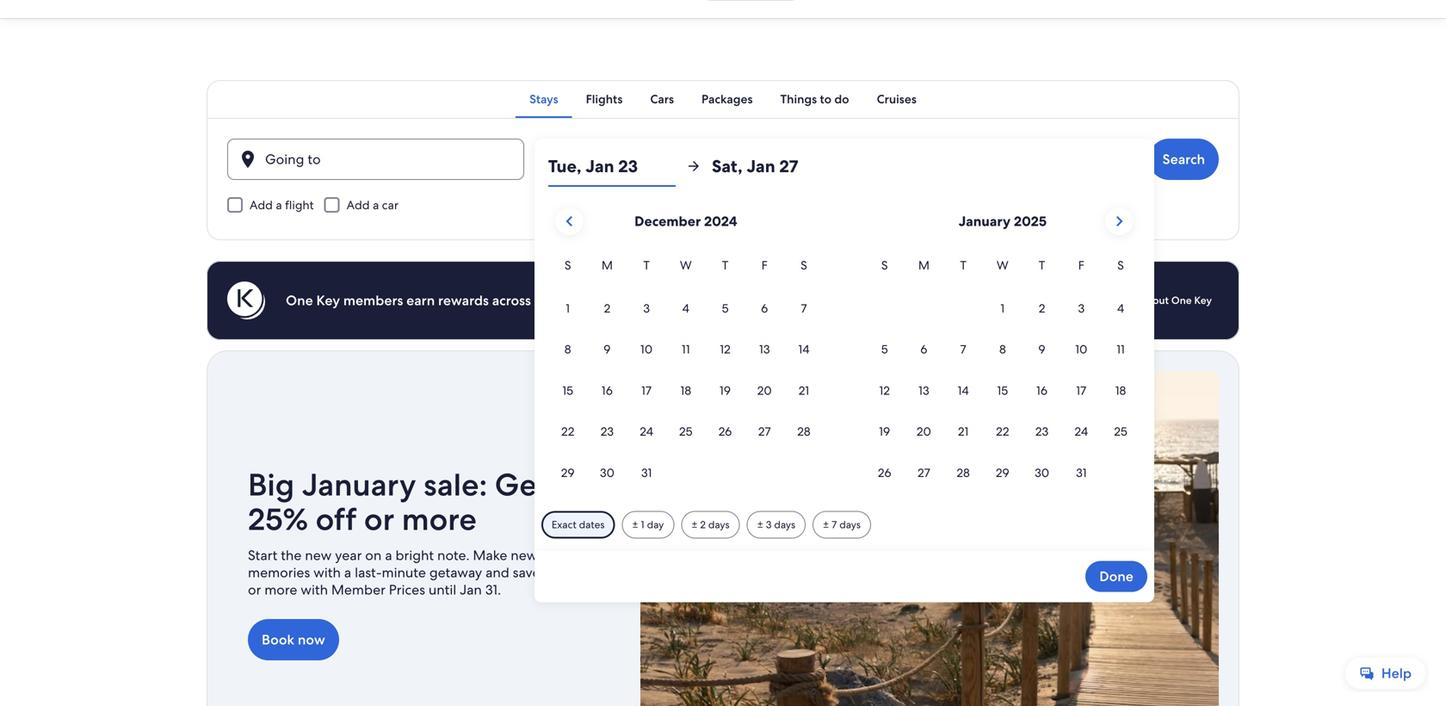 Task type: vqa. For each thing, say whether or not it's contained in the screenshot.


Task type: locate. For each thing, give the bounding box(es) containing it.
12 inside january 2025 element
[[880, 383, 890, 398]]

25%
[[248, 499, 308, 539], [544, 564, 570, 582]]

5 button
[[706, 288, 745, 328], [865, 330, 905, 369]]

5 for "5" 'button' within the the december 2024 element
[[722, 300, 729, 316]]

w down january 2025
[[997, 257, 1009, 273]]

1 w from the left
[[680, 257, 692, 273]]

2 right expedia,
[[604, 300, 611, 316]]

add
[[250, 197, 273, 213], [347, 197, 370, 213]]

0 horizontal spatial 10 button
[[627, 330, 666, 369]]

17 inside january 2025 element
[[1077, 383, 1087, 398]]

1 30 from the left
[[600, 465, 615, 480]]

2 add from the left
[[347, 197, 370, 213]]

last-
[[355, 564, 382, 582]]

3 button left the vrbo at top
[[627, 288, 666, 328]]

0 horizontal spatial 13
[[759, 341, 770, 357]]

29 for first 29 button
[[561, 465, 575, 480]]

2 8 button from the left
[[983, 330, 1023, 369]]

0 horizontal spatial 3 button
[[627, 288, 666, 328]]

31 for '31' "button" in the the december 2024 element
[[641, 465, 652, 480]]

27 inside january 2025 element
[[918, 465, 931, 480]]

1 add from the left
[[250, 197, 273, 213]]

and left save
[[486, 564, 510, 582]]

3 left the vrbo at top
[[643, 300, 650, 316]]

2 18 button from the left
[[1101, 371, 1141, 410]]

27
[[780, 155, 799, 177], [651, 157, 666, 175], [758, 424, 771, 439], [918, 465, 931, 480]]

13
[[759, 341, 770, 357], [919, 383, 930, 398]]

and left the vrbo at top
[[671, 291, 695, 310]]

1 f from the left
[[762, 257, 768, 273]]

12
[[720, 341, 731, 357], [880, 383, 890, 398]]

1 ± from the left
[[632, 518, 639, 531]]

or
[[364, 499, 395, 539], [248, 581, 261, 599]]

2 4 from the left
[[1117, 300, 1125, 316]]

23 inside "button"
[[598, 157, 613, 175]]

1 8 from the left
[[565, 341, 571, 357]]

2 button for january 2025
[[1023, 288, 1062, 328]]

1 1 button from the left
[[548, 288, 588, 328]]

8
[[565, 341, 571, 357], [1000, 341, 1006, 357]]

1 horizontal spatial 24
[[1075, 424, 1088, 439]]

15 inside january 2025 element
[[997, 383, 1008, 398]]

1 horizontal spatial 7
[[832, 518, 837, 531]]

11
[[682, 341, 690, 357], [1117, 341, 1125, 357]]

± right ± 3 days
[[823, 518, 829, 531]]

1 25 button from the left
[[666, 412, 706, 451]]

19 for 19 button to the right
[[879, 424, 890, 439]]

31
[[641, 465, 652, 480], [1076, 465, 1087, 480]]

0 vertical spatial 25%
[[248, 499, 308, 539]]

1 23 button from the left
[[588, 412, 627, 451]]

1 horizontal spatial 17 button
[[1062, 371, 1101, 410]]

7
[[801, 300, 807, 316], [960, 341, 967, 357], [832, 518, 837, 531]]

4 inside the december 2024 element
[[683, 300, 690, 316]]

15 button
[[548, 371, 588, 410], [983, 371, 1023, 410]]

2 s from the left
[[801, 257, 807, 273]]

t down january 2025
[[960, 257, 967, 273]]

1 horizontal spatial 28
[[957, 465, 970, 480]]

search button
[[1149, 139, 1219, 180]]

12 inside the december 2024 element
[[720, 341, 731, 357]]

± for ± 2 days
[[692, 518, 698, 531]]

m for january 2025
[[919, 257, 930, 273]]

1 vertical spatial 14 button
[[944, 371, 983, 410]]

a left car
[[373, 197, 379, 213]]

3 t from the left
[[960, 257, 967, 273]]

on
[[365, 546, 382, 564]]

0 horizontal spatial 26
[[719, 424, 732, 439]]

add left car
[[347, 197, 370, 213]]

flights link
[[572, 80, 637, 118]]

1 horizontal spatial 19
[[879, 424, 890, 439]]

2 horizontal spatial 3
[[1078, 300, 1085, 316]]

0 horizontal spatial 11 button
[[666, 330, 706, 369]]

0 horizontal spatial 23 button
[[588, 412, 627, 451]]

5 button inside january 2025 element
[[865, 330, 905, 369]]

11 inside the december 2024 element
[[682, 341, 690, 357]]

1 vertical spatial 19
[[879, 424, 890, 439]]

m for december 2024
[[602, 257, 613, 273]]

1 vertical spatial 7
[[960, 341, 967, 357]]

1 10 from the left
[[641, 341, 653, 357]]

1 horizontal spatial 5 button
[[865, 330, 905, 369]]

1 inside january 2025 element
[[1001, 300, 1005, 316]]

1 18 from the left
[[681, 383, 691, 398]]

jan
[[586, 155, 614, 177], [747, 155, 776, 177], [572, 157, 595, 175], [626, 157, 648, 175], [460, 581, 482, 599]]

a left last-
[[344, 564, 351, 582]]

17 inside the december 2024 element
[[642, 383, 652, 398]]

10
[[641, 341, 653, 357], [1076, 341, 1088, 357]]

2 days from the left
[[774, 518, 796, 531]]

0 horizontal spatial 11
[[682, 341, 690, 357]]

21 inside the december 2024 element
[[799, 383, 809, 398]]

1 button
[[548, 288, 588, 328], [983, 288, 1023, 328]]

1 vertical spatial 20
[[917, 424, 932, 439]]

16 button
[[588, 371, 627, 410], [1023, 371, 1062, 410]]

2 w from the left
[[997, 257, 1009, 273]]

earn
[[407, 291, 435, 310]]

2 4 button from the left
[[1101, 288, 1141, 328]]

key left members
[[316, 291, 340, 310]]

1 horizontal spatial 12
[[880, 383, 890, 398]]

0 horizontal spatial 1
[[566, 300, 570, 316]]

0 horizontal spatial 6
[[761, 300, 768, 316]]

days left ± 7 days
[[774, 518, 796, 531]]

4 button for 2024
[[666, 288, 706, 328]]

1 horizontal spatial m
[[919, 257, 930, 273]]

application containing december 2024
[[548, 201, 1141, 494]]

1 horizontal spatial 29 button
[[983, 453, 1023, 492]]

a left flight
[[276, 197, 282, 213]]

2 horizontal spatial 2
[[1039, 300, 1046, 316]]

16 inside the december 2024 element
[[602, 383, 613, 398]]

0 horizontal spatial 16 button
[[588, 371, 627, 410]]

1 t from the left
[[643, 257, 650, 273]]

0 vertical spatial 12
[[720, 341, 731, 357]]

± right ± 2 days
[[757, 518, 764, 531]]

application
[[548, 201, 1141, 494]]

11 inside january 2025 element
[[1117, 341, 1125, 357]]

1 horizontal spatial more
[[402, 499, 477, 539]]

stays link
[[516, 80, 572, 118]]

1 horizontal spatial 31 button
[[1062, 453, 1101, 492]]

0 horizontal spatial 18 button
[[666, 371, 706, 410]]

13 inside january 2025 element
[[919, 383, 930, 398]]

0 horizontal spatial 28
[[798, 424, 811, 439]]

1 horizontal spatial 14
[[958, 383, 969, 398]]

28 inside january 2025 element
[[957, 465, 970, 480]]

2 9 from the left
[[1039, 341, 1046, 357]]

8 button
[[548, 330, 588, 369], [983, 330, 1023, 369]]

day
[[647, 518, 664, 531]]

learn about one key
[[1112, 294, 1212, 307]]

january inside big january sale: get 25% off or more start the new year on a bright note. make new memories with a last-minute getaway and save 25% or more with member prices until jan 31.
[[302, 465, 416, 505]]

0 horizontal spatial 5
[[722, 300, 729, 316]]

jan inside big january sale: get 25% off or more start the new year on a bright note. make new memories with a last-minute getaway and save 25% or more with member prices until jan 31.
[[460, 581, 482, 599]]

2 15 from the left
[[997, 383, 1008, 398]]

0 horizontal spatial 30 button
[[588, 453, 627, 492]]

2024
[[704, 212, 737, 230]]

0 vertical spatial 26
[[719, 424, 732, 439]]

1 horizontal spatial 6
[[921, 341, 928, 357]]

1 horizontal spatial 22 button
[[983, 412, 1023, 451]]

1 vertical spatial 20 button
[[905, 412, 944, 451]]

0 vertical spatial 13
[[759, 341, 770, 357]]

12 button
[[706, 330, 745, 369], [865, 371, 905, 410]]

1 vertical spatial 21 button
[[944, 412, 983, 451]]

2 16 button from the left
[[1023, 371, 1062, 410]]

0 horizontal spatial 19 button
[[706, 371, 745, 410]]

1 15 from the left
[[563, 383, 573, 398]]

0 horizontal spatial 13 button
[[745, 330, 784, 369]]

2 inside the december 2024 element
[[604, 300, 611, 316]]

0 horizontal spatial 29
[[561, 465, 575, 480]]

1 horizontal spatial 1
[[641, 518, 645, 531]]

0 vertical spatial 21 button
[[784, 371, 824, 410]]

1 16 from the left
[[602, 383, 613, 398]]

20 inside january 2025 element
[[917, 424, 932, 439]]

30 inside the december 2024 element
[[600, 465, 615, 480]]

18 button
[[666, 371, 706, 410], [1101, 371, 1141, 410]]

1 16 button from the left
[[588, 371, 627, 410]]

2 17 from the left
[[1077, 383, 1087, 398]]

0 horizontal spatial 29 button
[[548, 453, 588, 492]]

3 left learn
[[1078, 300, 1085, 316]]

more up note.
[[402, 499, 477, 539]]

more
[[402, 499, 477, 539], [265, 581, 297, 599]]

0 horizontal spatial 17
[[642, 383, 652, 398]]

0 vertical spatial or
[[364, 499, 395, 539]]

2 31 from the left
[[1076, 465, 1087, 480]]

january left 2025
[[959, 212, 1011, 230]]

28 inside the december 2024 element
[[798, 424, 811, 439]]

2 11 from the left
[[1117, 341, 1125, 357]]

key right about
[[1195, 294, 1212, 307]]

2 left learn
[[1039, 300, 1046, 316]]

4 inside january 2025 element
[[1117, 300, 1125, 316]]

2 horizontal spatial days
[[840, 518, 861, 531]]

19 inside january 2025 element
[[879, 424, 890, 439]]

28
[[798, 424, 811, 439], [957, 465, 970, 480]]

2 31 button from the left
[[1062, 453, 1101, 492]]

20 for the leftmost 20 button
[[757, 383, 772, 398]]

28 button
[[784, 412, 824, 451], [944, 453, 983, 492]]

1 s from the left
[[565, 257, 571, 273]]

10 for first 10 button from the left
[[641, 341, 653, 357]]

one
[[286, 291, 313, 310], [1172, 294, 1192, 307]]

11 button down the vrbo at top
[[666, 330, 706, 369]]

24
[[640, 424, 653, 439], [1075, 424, 1088, 439]]

1 horizontal spatial 17
[[1077, 383, 1087, 398]]

w inside the december 2024 element
[[680, 257, 692, 273]]

0 horizontal spatial days
[[709, 518, 730, 531]]

0 vertical spatial 13 button
[[745, 330, 784, 369]]

1 vertical spatial 28 button
[[944, 453, 983, 492]]

1 for december
[[566, 300, 570, 316]]

2 29 from the left
[[996, 465, 1010, 480]]

23 inside january 2025 element
[[1036, 424, 1049, 439]]

0 horizontal spatial 4
[[683, 300, 690, 316]]

0 horizontal spatial and
[[486, 564, 510, 582]]

1 31 from the left
[[641, 465, 652, 480]]

23
[[618, 155, 638, 177], [598, 157, 613, 175], [601, 424, 614, 439], [1036, 424, 1049, 439]]

t up the vrbo at top
[[722, 257, 729, 273]]

2
[[604, 300, 611, 316], [1039, 300, 1046, 316], [700, 518, 706, 531]]

2 f from the left
[[1079, 257, 1085, 273]]

3 right ± 2 days
[[766, 518, 772, 531]]

13 inside the december 2024 element
[[759, 341, 770, 357]]

3 inside the december 2024 element
[[643, 300, 650, 316]]

2 24 from the left
[[1075, 424, 1088, 439]]

29 inside the december 2024 element
[[561, 465, 575, 480]]

t down 2025
[[1039, 257, 1046, 273]]

or down start
[[248, 581, 261, 599]]

1 29 button from the left
[[548, 453, 588, 492]]

19 button
[[706, 371, 745, 410], [865, 412, 905, 451]]

1 17 from the left
[[642, 383, 652, 398]]

1 horizontal spatial 4 button
[[1101, 288, 1141, 328]]

1 vertical spatial 12
[[880, 383, 890, 398]]

1 17 button from the left
[[627, 371, 666, 410]]

11 button down learn
[[1101, 330, 1141, 369]]

25% up the
[[248, 499, 308, 539]]

with
[[314, 564, 341, 582], [301, 581, 328, 599]]

27 inside the december 2024 element
[[758, 424, 771, 439]]

1 22 from the left
[[561, 424, 575, 439]]

0 horizontal spatial 10
[[641, 341, 653, 357]]

and inside big january sale: get 25% off or more start the new year on a bright note. make new memories with a last-minute getaway and save 25% or more with member prices until jan 31.
[[486, 564, 510, 582]]

days for ± 2 days
[[709, 518, 730, 531]]

new
[[305, 546, 332, 564], [511, 546, 538, 564]]

4 left the vrbo at top
[[683, 300, 690, 316]]

1 vertical spatial 5
[[881, 341, 888, 357]]

done
[[1100, 568, 1134, 586]]

2 3 button from the left
[[1062, 288, 1101, 328]]

4 button for 2025
[[1101, 288, 1141, 328]]

2 10 button from the left
[[1062, 330, 1101, 369]]

2 inside january 2025 element
[[1039, 300, 1046, 316]]

sat, jan 27 button
[[712, 146, 839, 187]]

2 23 button from the left
[[1023, 412, 1062, 451]]

2 ± from the left
[[692, 518, 698, 531]]

2 new from the left
[[511, 546, 538, 564]]

things to do
[[781, 91, 849, 107]]

tue, jan 23 button
[[548, 146, 676, 187]]

27 button
[[745, 412, 784, 451], [905, 453, 944, 492]]

w down december 2024
[[680, 257, 692, 273]]

26
[[719, 424, 732, 439], [878, 465, 892, 480]]

22
[[561, 424, 575, 439], [996, 424, 1010, 439]]

1 18 button from the left
[[666, 371, 706, 410]]

± right day on the bottom of the page
[[692, 518, 698, 531]]

sale:
[[424, 465, 487, 505]]

3 button for january 2025
[[1062, 288, 1101, 328]]

4 left about
[[1117, 300, 1125, 316]]

31 inside the december 2024 element
[[641, 465, 652, 480]]

3 button left learn
[[1062, 288, 1101, 328]]

2 t from the left
[[722, 257, 729, 273]]

28 for 28 button to the top
[[798, 424, 811, 439]]

t up hotels.com,
[[643, 257, 650, 273]]

7 button
[[784, 288, 824, 328], [944, 330, 983, 369]]

1 horizontal spatial 10 button
[[1062, 330, 1101, 369]]

1 9 from the left
[[604, 341, 611, 357]]

big january sale: get 25% off or more main content
[[0, 18, 1447, 706]]

22 inside january 2025 element
[[996, 424, 1010, 439]]

tab list inside "big january sale: get 25% off or more" main content
[[207, 80, 1240, 118]]

1 horizontal spatial w
[[997, 257, 1009, 273]]

1 29 from the left
[[561, 465, 575, 480]]

4 button
[[666, 288, 706, 328], [1101, 288, 1141, 328]]

1 horizontal spatial f
[[1079, 257, 1085, 273]]

1 10 button from the left
[[627, 330, 666, 369]]

5 inside the december 2024 element
[[722, 300, 729, 316]]

f inside january 2025 element
[[1079, 257, 1085, 273]]

8 button inside the december 2024 element
[[548, 330, 588, 369]]

1 days from the left
[[709, 518, 730, 531]]

1 8 button from the left
[[548, 330, 588, 369]]

2 8 from the left
[[1000, 341, 1006, 357]]

20 inside the december 2024 element
[[757, 383, 772, 398]]

2 m from the left
[[919, 257, 930, 273]]

0 horizontal spatial w
[[680, 257, 692, 273]]

2 30 from the left
[[1035, 465, 1050, 480]]

4 for 2025
[[1117, 300, 1125, 316]]

tab list containing stays
[[207, 80, 1240, 118]]

1 horizontal spatial 25
[[1114, 424, 1128, 439]]

m inside january 2025 element
[[919, 257, 930, 273]]

30 inside january 2025 element
[[1035, 465, 1050, 480]]

0 horizontal spatial 17 button
[[627, 371, 666, 410]]

learn about one key link
[[1106, 287, 1219, 314]]

1 inside the december 2024 element
[[566, 300, 570, 316]]

26 inside january 2025 element
[[878, 465, 892, 480]]

1 horizontal spatial 9
[[1039, 341, 1046, 357]]

0 vertical spatial 7
[[801, 300, 807, 316]]

3 inside january 2025 element
[[1078, 300, 1085, 316]]

1 4 from the left
[[683, 300, 690, 316]]

one left members
[[286, 291, 313, 310]]

note.
[[437, 546, 470, 564]]

0 horizontal spatial 27 button
[[745, 412, 784, 451]]

± left day on the bottom of the page
[[632, 518, 639, 531]]

cruises link
[[863, 80, 931, 118]]

26 inside the december 2024 element
[[719, 424, 732, 439]]

4 ± from the left
[[823, 518, 829, 531]]

1 25 from the left
[[679, 424, 693, 439]]

10 button
[[627, 330, 666, 369], [1062, 330, 1101, 369]]

new right the make
[[511, 546, 538, 564]]

with down the
[[301, 581, 328, 599]]

start
[[248, 546, 278, 564]]

2 22 from the left
[[996, 424, 1010, 439]]

0 horizontal spatial 8 button
[[548, 330, 588, 369]]

±
[[632, 518, 639, 531], [692, 518, 698, 531], [757, 518, 764, 531], [823, 518, 829, 531]]

or up on
[[364, 499, 395, 539]]

8 inside the december 2024 element
[[565, 341, 571, 357]]

f for december 2024
[[762, 257, 768, 273]]

big january sale: get 25% off or more start the new year on a bright note. make new memories with a last-minute getaway and save 25% or more with member prices until jan 31.
[[248, 465, 570, 599]]

8 inside january 2025 element
[[1000, 341, 1006, 357]]

1 new from the left
[[305, 546, 332, 564]]

1 24 button from the left
[[627, 412, 666, 451]]

2 9 button from the left
[[1023, 330, 1062, 369]]

2 button
[[588, 288, 627, 328], [1023, 288, 1062, 328]]

make
[[473, 546, 507, 564]]

1
[[566, 300, 570, 316], [1001, 300, 1005, 316], [641, 518, 645, 531]]

0 horizontal spatial 25 button
[[666, 412, 706, 451]]

1 horizontal spatial 24 button
[[1062, 412, 1101, 451]]

17
[[642, 383, 652, 398], [1077, 383, 1087, 398]]

1 horizontal spatial 11
[[1117, 341, 1125, 357]]

2 18 from the left
[[1116, 383, 1126, 398]]

0 horizontal spatial 22 button
[[548, 412, 588, 451]]

10 inside the december 2024 element
[[641, 341, 653, 357]]

18
[[681, 383, 691, 398], [1116, 383, 1126, 398]]

2 1 button from the left
[[983, 288, 1023, 328]]

days left ± 3 days
[[709, 518, 730, 531]]

19 inside the december 2024 element
[[720, 383, 731, 398]]

1 2 button from the left
[[588, 288, 627, 328]]

± 1 day
[[632, 518, 664, 531]]

1 3 button from the left
[[627, 288, 666, 328]]

7 inside january 2025 element
[[960, 341, 967, 357]]

0 horizontal spatial january
[[302, 465, 416, 505]]

3 days from the left
[[840, 518, 861, 531]]

8 button inside january 2025 element
[[983, 330, 1023, 369]]

2 2 button from the left
[[1023, 288, 1062, 328]]

7 inside the december 2024 element
[[801, 300, 807, 316]]

7 for 7 button to the bottom
[[960, 341, 967, 357]]

2 10 from the left
[[1076, 341, 1088, 357]]

1 horizontal spatial 8
[[1000, 341, 1006, 357]]

19 for leftmost 19 button
[[720, 383, 731, 398]]

2 16 from the left
[[1037, 383, 1048, 398]]

4 for 2024
[[683, 300, 690, 316]]

1 for january
[[1001, 300, 1005, 316]]

24 button
[[627, 412, 666, 451], [1062, 412, 1101, 451]]

tab list
[[207, 80, 1240, 118]]

31 inside january 2025 element
[[1076, 465, 1087, 480]]

0 vertical spatial 12 button
[[706, 330, 745, 369]]

m inside the december 2024 element
[[602, 257, 613, 273]]

25% right save
[[544, 564, 570, 582]]

0 horizontal spatial 20 button
[[745, 371, 784, 410]]

more down the
[[265, 581, 297, 599]]

new right the
[[305, 546, 332, 564]]

1 m from the left
[[602, 257, 613, 273]]

w for january
[[997, 257, 1009, 273]]

book now link
[[248, 619, 339, 660]]

1 11 from the left
[[682, 341, 690, 357]]

days right ± 3 days
[[840, 518, 861, 531]]

1 vertical spatial or
[[248, 581, 261, 599]]

w inside january 2025 element
[[997, 257, 1009, 273]]

0 horizontal spatial 1 button
[[548, 288, 588, 328]]

1 31 button from the left
[[627, 453, 666, 492]]

30 button
[[588, 453, 627, 492], [1023, 453, 1062, 492]]

3 ± from the left
[[757, 518, 764, 531]]

0 horizontal spatial 30
[[600, 465, 615, 480]]

2 horizontal spatial 1
[[1001, 300, 1005, 316]]

21
[[799, 383, 809, 398], [958, 424, 969, 439]]

29 inside january 2025 element
[[996, 465, 1010, 480]]

f inside the december 2024 element
[[762, 257, 768, 273]]

with right the
[[314, 564, 341, 582]]

10 inside january 2025 element
[[1076, 341, 1088, 357]]

2 24 button from the left
[[1062, 412, 1101, 451]]

17 button
[[627, 371, 666, 410], [1062, 371, 1101, 410]]

previous month image
[[559, 211, 580, 232]]

application inside "big january sale: get 25% off or more" main content
[[548, 201, 1141, 494]]

5 for "5" 'button' within the january 2025 element
[[881, 341, 888, 357]]

2 right day on the bottom of the page
[[700, 518, 706, 531]]

1 horizontal spatial key
[[1195, 294, 1212, 307]]

1 horizontal spatial 31
[[1076, 465, 1087, 480]]

0 horizontal spatial 2 button
[[588, 288, 627, 328]]

add left flight
[[250, 197, 273, 213]]

sat, jan 27
[[712, 155, 799, 177]]

1 30 button from the left
[[588, 453, 627, 492]]

4
[[683, 300, 690, 316], [1117, 300, 1125, 316]]

1 4 button from the left
[[666, 288, 706, 328]]

one right about
[[1172, 294, 1192, 307]]

18 inside the december 2024 element
[[681, 383, 691, 398]]

3 for december 2024
[[643, 300, 650, 316]]

1 horizontal spatial 4
[[1117, 300, 1125, 316]]

22 inside the december 2024 element
[[561, 424, 575, 439]]

1 horizontal spatial 2 button
[[1023, 288, 1062, 328]]

1 horizontal spatial 18 button
[[1101, 371, 1141, 410]]

january up year
[[302, 465, 416, 505]]



Task type: describe. For each thing, give the bounding box(es) containing it.
things
[[781, 91, 817, 107]]

30 for first 30 button from the right
[[1035, 465, 1050, 480]]

0 vertical spatial more
[[402, 499, 477, 539]]

get
[[495, 465, 548, 505]]

hotels.com,
[[592, 291, 667, 310]]

add for add a flight
[[250, 197, 273, 213]]

do
[[835, 91, 849, 107]]

january 2025
[[959, 212, 1047, 230]]

1 button for december
[[548, 288, 588, 328]]

2 vertical spatial 7
[[832, 518, 837, 531]]

21 inside january 2025 element
[[958, 424, 969, 439]]

prices
[[389, 581, 425, 599]]

2 30 button from the left
[[1023, 453, 1062, 492]]

members
[[343, 291, 403, 310]]

getaway
[[429, 564, 482, 582]]

1 horizontal spatial 2
[[700, 518, 706, 531]]

1 vertical spatial 7 button
[[944, 330, 983, 369]]

year
[[335, 546, 362, 564]]

28 for 28 button to the right
[[957, 465, 970, 480]]

22 for second 22 button from right
[[561, 424, 575, 439]]

1 15 button from the left
[[548, 371, 588, 410]]

until
[[429, 581, 457, 599]]

exact dates
[[552, 518, 605, 531]]

add for add a car
[[347, 197, 370, 213]]

bright
[[396, 546, 434, 564]]

± for ± 7 days
[[823, 518, 829, 531]]

± for ± 1 day
[[632, 518, 639, 531]]

0 vertical spatial 14 button
[[784, 330, 824, 369]]

packages link
[[688, 80, 767, 118]]

6 inside the december 2024 element
[[761, 300, 768, 316]]

29 for second 29 button from left
[[996, 465, 1010, 480]]

6 inside january 2025 element
[[921, 341, 928, 357]]

14 inside the december 2024 element
[[799, 341, 810, 357]]

25 inside the december 2024 element
[[679, 424, 693, 439]]

cruises
[[877, 91, 917, 107]]

jan 23 - jan 27 button
[[535, 139, 831, 180]]

1 horizontal spatial one
[[1172, 294, 1192, 307]]

2 for december 2024
[[604, 300, 611, 316]]

27 inside "button"
[[651, 157, 666, 175]]

days for ± 3 days
[[774, 518, 796, 531]]

vrbo
[[698, 291, 729, 310]]

the
[[281, 546, 302, 564]]

7 for the leftmost 7 button
[[801, 300, 807, 316]]

1 9 button from the left
[[588, 330, 627, 369]]

1 horizontal spatial 19 button
[[865, 412, 905, 451]]

11 for first 11 button from the left
[[682, 341, 690, 357]]

2 button for december 2024
[[588, 288, 627, 328]]

12 for bottommost '12' button
[[880, 383, 890, 398]]

member
[[331, 581, 386, 599]]

1 horizontal spatial 3
[[766, 518, 772, 531]]

2 25 button from the left
[[1101, 412, 1141, 451]]

next month image
[[1109, 211, 1130, 232]]

january 2025 element
[[865, 256, 1141, 494]]

3 s from the left
[[882, 257, 888, 273]]

f for january 2025
[[1079, 257, 1085, 273]]

memories
[[248, 564, 310, 582]]

18 inside january 2025 element
[[1116, 383, 1126, 398]]

14 inside january 2025 element
[[958, 383, 969, 398]]

1 horizontal spatial 21 button
[[944, 412, 983, 451]]

things to do link
[[767, 80, 863, 118]]

3 for january 2025
[[1078, 300, 1085, 316]]

to
[[820, 91, 832, 107]]

4 s from the left
[[1118, 257, 1124, 273]]

11 for second 11 button
[[1117, 341, 1125, 357]]

book
[[262, 631, 295, 649]]

20 for 20 button to the right
[[917, 424, 932, 439]]

0 vertical spatial january
[[959, 212, 1011, 230]]

0 vertical spatial 26 button
[[706, 412, 745, 451]]

cars
[[650, 91, 674, 107]]

dates
[[579, 518, 605, 531]]

stays
[[530, 91, 558, 107]]

3 button for december 2024
[[627, 288, 666, 328]]

0 horizontal spatial 7 button
[[784, 288, 824, 328]]

done button
[[1086, 561, 1148, 592]]

expedia,
[[534, 291, 589, 310]]

add a flight
[[250, 197, 314, 213]]

2 22 button from the left
[[983, 412, 1023, 451]]

w for december
[[680, 257, 692, 273]]

24 inside january 2025 element
[[1075, 424, 1088, 439]]

31 for '31' "button" inside the january 2025 element
[[1076, 465, 1087, 480]]

± 3 days
[[757, 518, 796, 531]]

one key members earn rewards across expedia, hotels.com, and vrbo
[[286, 291, 729, 310]]

22 for 1st 22 button from right
[[996, 424, 1010, 439]]

2 for january 2025
[[1039, 300, 1046, 316]]

2 17 button from the left
[[1062, 371, 1101, 410]]

31 button inside the december 2024 element
[[627, 453, 666, 492]]

1 vertical spatial 12 button
[[865, 371, 905, 410]]

jan 23 - jan 27
[[572, 157, 666, 175]]

a right on
[[385, 546, 392, 564]]

0 horizontal spatial 12 button
[[706, 330, 745, 369]]

0 horizontal spatial or
[[248, 581, 261, 599]]

5 button inside the december 2024 element
[[706, 288, 745, 328]]

december 2024 element
[[548, 256, 824, 494]]

2 11 button from the left
[[1101, 330, 1141, 369]]

0 horizontal spatial key
[[316, 291, 340, 310]]

2 15 button from the left
[[983, 371, 1023, 410]]

directional image
[[686, 158, 702, 174]]

tue,
[[548, 155, 582, 177]]

1 horizontal spatial 20 button
[[905, 412, 944, 451]]

flights
[[586, 91, 623, 107]]

across
[[492, 291, 531, 310]]

now
[[298, 631, 325, 649]]

save
[[513, 564, 540, 582]]

1 24 from the left
[[640, 424, 653, 439]]

0 vertical spatial 28 button
[[784, 412, 824, 451]]

23 inside the december 2024 element
[[601, 424, 614, 439]]

1 vertical spatial 13 button
[[905, 371, 944, 410]]

car
[[382, 197, 399, 213]]

add a car
[[347, 197, 399, 213]]

off
[[316, 499, 357, 539]]

31.
[[485, 581, 501, 599]]

30 for first 30 button
[[600, 465, 615, 480]]

16 inside january 2025 element
[[1037, 383, 1048, 398]]

1 vertical spatial 25%
[[544, 564, 570, 582]]

± for ± 3 days
[[757, 518, 764, 531]]

days for ± 7 days
[[840, 518, 861, 531]]

1 vertical spatial more
[[265, 581, 297, 599]]

± 7 days
[[823, 518, 861, 531]]

about
[[1141, 294, 1169, 307]]

exact
[[552, 518, 577, 531]]

± 2 days
[[692, 518, 730, 531]]

24 button inside january 2025 element
[[1062, 412, 1101, 451]]

1 horizontal spatial 6 button
[[905, 330, 944, 369]]

2 25 from the left
[[1114, 424, 1128, 439]]

1 horizontal spatial 28 button
[[944, 453, 983, 492]]

10 for second 10 button from left
[[1076, 341, 1088, 357]]

december 2024
[[635, 212, 737, 230]]

1 horizontal spatial or
[[364, 499, 395, 539]]

packages
[[702, 91, 753, 107]]

9 inside january 2025 element
[[1039, 341, 1046, 357]]

1 button for january
[[983, 288, 1023, 328]]

15 inside the december 2024 element
[[563, 383, 573, 398]]

0 horizontal spatial 25%
[[248, 499, 308, 539]]

december
[[635, 212, 701, 230]]

4 t from the left
[[1039, 257, 1046, 273]]

learn
[[1112, 294, 1139, 307]]

book now
[[262, 631, 325, 649]]

1 horizontal spatial 27 button
[[905, 453, 944, 492]]

9 inside the december 2024 element
[[604, 341, 611, 357]]

1 horizontal spatial 26 button
[[865, 453, 905, 492]]

2025
[[1014, 212, 1047, 230]]

31 button inside january 2025 element
[[1062, 453, 1101, 492]]

big
[[248, 465, 295, 505]]

0 horizontal spatial one
[[286, 291, 313, 310]]

tue, jan 23
[[548, 155, 638, 177]]

minute
[[382, 564, 426, 582]]

cars link
[[637, 80, 688, 118]]

1 22 button from the left
[[548, 412, 588, 451]]

sat,
[[712, 155, 743, 177]]

0 horizontal spatial 6 button
[[745, 288, 784, 328]]

12 for the leftmost '12' button
[[720, 341, 731, 357]]

1 11 button from the left
[[666, 330, 706, 369]]

-
[[616, 157, 622, 175]]

0 vertical spatial and
[[671, 291, 695, 310]]

rewards
[[438, 291, 489, 310]]

2 29 button from the left
[[983, 453, 1023, 492]]

search
[[1163, 150, 1205, 168]]

flight
[[285, 197, 314, 213]]



